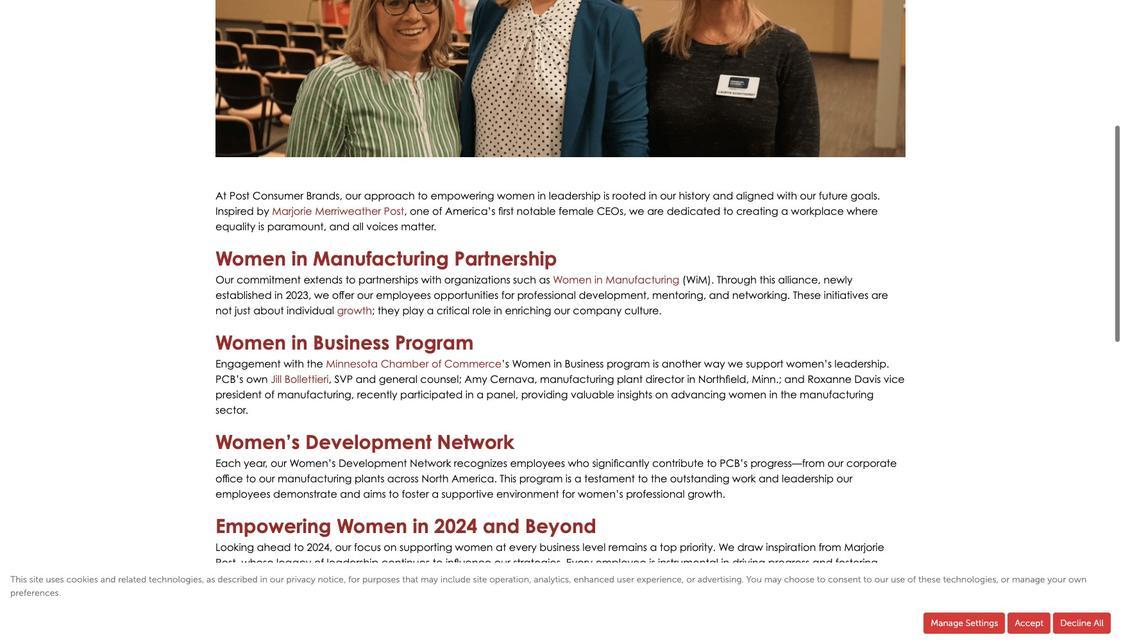 Task type: describe. For each thing, give the bounding box(es) containing it.
these
[[919, 574, 941, 585]]

aims
[[363, 488, 386, 500]]

our right within
[[330, 572, 346, 584]]

1 horizontal spatial post
[[384, 205, 404, 218]]

pcb's inside 's women in business program is another way we support women's leadership. pcb's own
[[216, 373, 243, 386]]

inspired
[[216, 205, 254, 218]]

a inside , one of america's first notable female ceos, we are dedicated to creating a workplace where equality is paramount, and all voices matter.
[[781, 205, 788, 218]]

enhanced
[[574, 574, 615, 585]]

preferences.
[[10, 588, 61, 598]]

0 vertical spatial development
[[305, 430, 432, 454]]

we for offer
[[314, 289, 329, 302]]

to down the fostering
[[864, 574, 872, 585]]

decline all button
[[1053, 613, 1111, 634]]

program inside women's development network each year, our women's development network recognizes employees who significantly contribute to pcb's progress—from our corporate office to our manufacturing plants across north america. this program is a testament to the outstanding work and leadership our employees demonstrate and aims to foster a supportive environment for women's professional growth.
[[519, 472, 563, 485]]

described
[[218, 574, 258, 585]]

analytics,
[[534, 574, 571, 585]]

own inside , for purposes that may include site operation, analytics, enhanced user experience, or advertising. you may choose to consent to our use of these technologies, or manage your own preferences.
[[1069, 574, 1087, 585]]

1 vertical spatial network
[[410, 457, 451, 470]]

is inside 'at post consumer brands, our approach to empowering women in leadership is rooted in our history and aligned with our future goals. inspired by'
[[604, 189, 610, 202]]

networking.
[[732, 289, 790, 302]]

level
[[583, 541, 606, 554]]

jill bollettieri
[[271, 373, 329, 386]]

providing
[[521, 388, 568, 401]]

employee
[[596, 556, 646, 569]]

in up the advancing on the right of the page
[[687, 373, 696, 386]]

america.
[[452, 472, 497, 485]]

to up offer
[[345, 273, 356, 286]]

our right 2024,
[[335, 541, 351, 554]]

business inside 's women in business program is another way we support women's leadership. pcb's own
[[565, 357, 604, 370]]

women inside empowering women in 2024 and beyond looking ahead to 2024, our focus on supporting women at every business level remains a top priority. we draw inspiration from marjorie post, whose legacy of leadership continues to influence our strategies. every employee is instrumental in driving progress and fostering positive change within our organization.
[[337, 514, 407, 538]]

leadership.
[[835, 357, 889, 370]]

partnerships
[[359, 273, 418, 286]]

women inside , svp and general counsel; amy cernava, manufacturing plant director in northfield, minn.; and roxanne davis vice president of manufacturing, recently participated in a panel, providing valuable insights on advancing women in the manufacturing sector.
[[729, 388, 767, 401]]

operation,
[[489, 574, 531, 585]]

is inside 's women in business program is another way we support women's leadership. pcb's own
[[653, 357, 659, 370]]

and left aims
[[340, 488, 360, 500]]

established
[[216, 289, 272, 302]]

women up commitment
[[216, 246, 286, 270]]

in down paramount,
[[292, 246, 308, 270]]

in up the notable
[[538, 189, 546, 202]]

newly
[[824, 273, 853, 286]]

, for for
[[344, 574, 346, 585]]

our right enriching
[[554, 304, 570, 317]]

draw
[[738, 541, 763, 554]]

who
[[568, 457, 589, 470]]

and inside 'at post consumer brands, our approach to empowering women in leadership is rooted in our history and aligned with our future goals. inspired by'
[[713, 189, 733, 202]]

to down significantly
[[638, 472, 648, 485]]

1 horizontal spatial as
[[539, 273, 550, 286]]

critical
[[437, 304, 470, 317]]

fostering
[[836, 556, 878, 569]]

1 vertical spatial this
[[10, 574, 27, 585]]

contribute
[[652, 457, 704, 470]]

of up counsel;
[[432, 357, 442, 370]]

plants
[[355, 472, 384, 485]]

testament
[[584, 472, 635, 485]]

our left corporate
[[828, 457, 844, 470]]

jill
[[271, 373, 282, 386]]

to inside 'at post consumer brands, our approach to empowering women in leadership is rooted in our history and aligned with our future goals. inspired by'
[[418, 189, 428, 202]]

we for support
[[728, 357, 743, 370]]

in our
[[260, 574, 284, 585]]

a down north
[[432, 488, 439, 500]]

our down year,
[[259, 472, 275, 485]]

1 or from the left
[[687, 574, 695, 585]]

2023,
[[286, 289, 311, 302]]

1 vertical spatial development
[[339, 457, 407, 470]]

minn.;
[[752, 373, 782, 386]]

all
[[353, 220, 364, 233]]

a inside empowering women in 2024 and beyond looking ahead to 2024, our focus on supporting women at every business level remains a top priority. we draw inspiration from marjorie post, whose legacy of leadership continues to influence our strategies. every employee is instrumental in driving progress and fostering positive change within our organization.
[[650, 541, 657, 554]]

professional inside (wim). through this alliance, newly established in 2023, we offer our employees opportunities for professional development, mentoring, and networking. these initiatives are not just about individual
[[517, 289, 576, 302]]

privacy notice
[[286, 574, 344, 585]]

participated
[[400, 388, 463, 401]]

plant
[[617, 373, 643, 386]]

for inside (wim). through this alliance, newly established in 2023, we offer our employees opportunities for professional development, mentoring, and networking. these initiatives are not just about individual
[[501, 289, 514, 302]]

valuable
[[571, 388, 615, 401]]

, one of america's first notable female ceos, we are dedicated to creating a workplace where equality is paramount, and all voices matter.
[[216, 205, 878, 233]]

creating
[[736, 205, 778, 218]]

our up workplace
[[800, 189, 816, 202]]

manage settings button
[[924, 613, 1005, 634]]

and down progress—from
[[759, 472, 779, 485]]

manufacturing,
[[277, 388, 354, 401]]

1 horizontal spatial manufacturing
[[606, 273, 680, 286]]

women inside 'at post consumer brands, our approach to empowering women in leadership is rooted in our history and aligned with our future goals. inspired by'
[[497, 189, 535, 202]]

a right play
[[427, 304, 434, 317]]

matter.
[[401, 220, 437, 233]]

dedicated
[[667, 205, 720, 218]]

aligned
[[736, 189, 774, 202]]

a down who
[[575, 472, 582, 485]]

is inside empowering women in 2024 and beyond looking ahead to 2024, our focus on supporting women at every business level remains a top priority. we draw inspiration from marjorie post, whose legacy of leadership continues to influence our strategies. every employee is instrumental in driving progress and fostering positive change within our organization.
[[649, 556, 655, 569]]

in up supporting
[[413, 514, 429, 538]]

1 vertical spatial women's
[[290, 457, 336, 470]]

roxanne
[[808, 373, 852, 386]]

to up 'legacy'
[[294, 541, 304, 554]]

's
[[502, 357, 509, 370]]

paramount,
[[267, 220, 327, 233]]

1 vertical spatial with
[[421, 273, 442, 286]]

in right rooted
[[649, 189, 657, 202]]

2 horizontal spatial manufacturing
[[800, 388, 874, 401]]

environment
[[496, 488, 559, 500]]

empowering
[[216, 514, 331, 538]]

to up outstanding
[[707, 457, 717, 470]]

outstanding
[[670, 472, 730, 485]]

women's inside women's development network each year, our women's development network recognizes employees who significantly contribute to pcb's progress—from our corporate office to our manufacturing plants across north america. this program is a testament to the outstanding work and leadership our employees demonstrate and aims to foster a supportive environment for women's professional growth.
[[578, 488, 623, 500]]

commitment
[[237, 273, 301, 286]]

women inside empowering women in 2024 and beyond looking ahead to 2024, our focus on supporting women at every business level remains a top priority. we draw inspiration from marjorie post, whose legacy of leadership continues to influence our strategies. every employee is instrumental in driving progress and fostering positive change within our organization.
[[455, 541, 493, 554]]

your
[[1048, 574, 1066, 585]]

decline all
[[1060, 618, 1104, 629]]

progress
[[768, 556, 810, 569]]

our inside (wim). through this alliance, newly established in 2023, we offer our employees opportunities for professional development, mentoring, and networking. these initiatives are not just about individual
[[357, 289, 373, 302]]

change
[[256, 572, 296, 584]]

consent
[[828, 574, 861, 585]]

professional inside women's development network each year, our women's development network recognizes employees who significantly contribute to pcb's progress—from our corporate office to our manufacturing plants across north america. this program is a testament to the outstanding work and leadership our employees demonstrate and aims to foster a supportive environment for women's professional growth.
[[626, 488, 685, 500]]

0 horizontal spatial employees
[[216, 488, 270, 500]]

of inside , svp and general counsel; amy cernava, manufacturing plant director in northfield, minn.; and roxanne davis vice president of manufacturing, recently participated in a panel, providing valuable insights on advancing women in the manufacturing sector.
[[265, 388, 275, 401]]

sector.
[[216, 404, 248, 416]]

empowering
[[431, 189, 494, 202]]

and up at
[[483, 514, 520, 538]]

across
[[387, 472, 419, 485]]

our right year,
[[271, 457, 287, 470]]

and inside (wim). through this alliance, newly established in 2023, we offer our employees opportunities for professional development, mentoring, and networking. these initiatives are not just about individual
[[709, 289, 729, 302]]

every
[[509, 541, 537, 554]]

recently
[[357, 388, 397, 401]]

for inside women's development network each year, our women's development network recognizes employees who significantly contribute to pcb's progress—from our corporate office to our manufacturing plants across north america. this program is a testament to the outstanding work and leadership our employees demonstrate and aims to foster a supportive environment for women's professional growth.
[[562, 488, 575, 500]]

remains
[[609, 541, 647, 554]]

2024
[[434, 514, 477, 538]]

at
[[216, 189, 227, 202]]

mentoring,
[[652, 289, 706, 302]]

and inside , one of america's first notable female ceos, we are dedicated to creating a workplace where equality is paramount, and all voices matter.
[[329, 220, 350, 233]]

consumer
[[253, 189, 303, 202]]

and down from at the right bottom of the page
[[813, 556, 833, 569]]

each
[[216, 457, 241, 470]]

in right role
[[494, 304, 502, 317]]

in down individual
[[292, 330, 308, 354]]

to right "choose"
[[817, 574, 826, 585]]

way
[[704, 357, 725, 370]]

first
[[498, 205, 514, 218]]

leadership inside 'at post consumer brands, our approach to empowering women in leadership is rooted in our history and aligned with our future goals. inspired by'
[[549, 189, 601, 202]]

influence
[[446, 556, 492, 569]]

davis
[[855, 373, 881, 386]]

northfield,
[[698, 373, 749, 386]]

choose
[[784, 574, 815, 585]]

in down minn.;
[[769, 388, 778, 401]]

0 horizontal spatial as
[[207, 574, 215, 585]]

our up the merriweather
[[345, 189, 361, 202]]

growth.
[[688, 488, 726, 500]]

workplace
[[791, 205, 844, 218]]

, for svp
[[329, 373, 332, 386]]

program inside 's women in business program is another way we support women's leadership. pcb's own
[[607, 357, 650, 370]]

opportunities
[[434, 289, 499, 302]]

about
[[253, 304, 284, 317]]

's women in business program is another way we support women's leadership. pcb's own
[[216, 357, 889, 386]]



Task type: locate. For each thing, give the bounding box(es) containing it.
on inside , svp and general counsel; amy cernava, manufacturing plant director in northfield, minn.; and roxanne davis vice president of manufacturing, recently participated in a panel, providing valuable insights on advancing women in the manufacturing sector.
[[655, 388, 668, 401]]

are left dedicated
[[647, 205, 664, 218]]

empowering women in 2024 and beyond looking ahead to 2024, our focus on supporting women at every business level remains a top priority. we draw inspiration from marjorie post, whose legacy of leadership continues to influence our strategies. every employee is instrumental in driving progress and fostering positive change within our organization.
[[216, 514, 884, 584]]

to down year,
[[246, 472, 256, 485]]

1 vertical spatial post
[[384, 205, 404, 218]]

2 vertical spatial manufacturing
[[278, 472, 352, 485]]

we inside 's women in business program is another way we support women's leadership. pcb's own
[[728, 357, 743, 370]]

employees inside (wim). through this alliance, newly established in 2023, we offer our employees opportunities for professional development, mentoring, and networking. these initiatives are not just about individual
[[376, 289, 431, 302]]

with up jill bollettieri
[[284, 357, 304, 370]]

women's inside 's women in business program is another way we support women's leadership. pcb's own
[[786, 357, 832, 370]]

we for are
[[629, 205, 644, 218]]

2 horizontal spatial ,
[[404, 205, 407, 218]]

0 horizontal spatial own
[[246, 373, 268, 386]]

1 vertical spatial pcb's
[[720, 457, 748, 470]]

own inside 's women in business program is another way we support women's leadership. pcb's own
[[246, 373, 268, 386]]

our down at
[[494, 556, 510, 569]]

every
[[566, 556, 593, 569]]

business
[[540, 541, 580, 554]]

experience,
[[637, 574, 684, 585]]

is down who
[[566, 472, 572, 485]]

site inside , for purposes that may include site operation, analytics, enhanced user experience, or advertising. you may choose to consent to our use of these technologies, or manage your own preferences.
[[473, 574, 487, 585]]

just
[[235, 304, 251, 317]]

0 vertical spatial program
[[607, 357, 650, 370]]

we up northfield,
[[728, 357, 743, 370]]

business up the minnesota
[[313, 330, 390, 354]]

women's down testament at the right bottom of page
[[578, 488, 623, 500]]

approach
[[364, 189, 415, 202]]

growth ; they play a critical role in enriching our company culture.
[[337, 304, 662, 317]]

in down "we"
[[721, 556, 730, 569]]

0 horizontal spatial for
[[348, 574, 360, 585]]

0 horizontal spatial with
[[284, 357, 304, 370]]

0 vertical spatial women
[[497, 189, 535, 202]]

of inside , one of america's first notable female ceos, we are dedicated to creating a workplace where equality is paramount, and all voices matter.
[[432, 205, 442, 218]]

2 vertical spatial the
[[651, 472, 667, 485]]

manufacturing down roxanne
[[800, 388, 874, 401]]

notable
[[517, 205, 556, 218]]

, inside , for purposes that may include site operation, analytics, enhanced user experience, or advertising. you may choose to consent to our use of these technologies, or manage your own preferences.
[[344, 574, 346, 585]]

and
[[713, 189, 733, 202], [329, 220, 350, 233], [709, 289, 729, 302], [356, 373, 376, 386], [785, 373, 805, 386], [759, 472, 779, 485], [340, 488, 360, 500], [483, 514, 520, 538], [813, 556, 833, 569], [100, 574, 116, 585]]

professional up enriching
[[517, 289, 576, 302]]

1 horizontal spatial we
[[629, 205, 644, 218]]

in up development, on the right
[[595, 273, 603, 286]]

site
[[29, 574, 43, 585], [473, 574, 487, 585]]

program
[[395, 330, 474, 354]]

0 vertical spatial post
[[229, 189, 250, 202]]

america's
[[445, 205, 495, 218]]

for left purposes
[[348, 574, 360, 585]]

of right use
[[908, 574, 916, 585]]

marjorie merriweather post
[[272, 205, 404, 218]]

0 vertical spatial as
[[539, 273, 550, 286]]

network
[[437, 430, 514, 454], [410, 457, 451, 470]]

2 horizontal spatial leadership
[[782, 472, 834, 485]]

we inside (wim). through this alliance, newly established in 2023, we offer our employees opportunities for professional development, mentoring, and networking. these initiatives are not just about individual
[[314, 289, 329, 302]]

women's up demonstrate on the bottom left of page
[[290, 457, 336, 470]]

0 horizontal spatial we
[[314, 289, 329, 302]]

is up ceos,
[[604, 189, 610, 202]]

is
[[604, 189, 610, 202], [258, 220, 264, 233], [653, 357, 659, 370], [566, 472, 572, 485], [649, 556, 655, 569]]

marjorie inside empowering women in 2024 and beyond looking ahead to 2024, our focus on supporting women at every business level remains a top priority. we draw inspiration from marjorie post, whose legacy of leadership continues to influence our strategies. every employee is instrumental in driving progress and fostering positive change within our organization.
[[844, 541, 884, 554]]

our inside , for purposes that may include site operation, analytics, enhanced user experience, or advertising. you may choose to consent to our use of these technologies, or manage your own preferences.
[[875, 574, 889, 585]]

and right history at the right top of page
[[713, 189, 733, 202]]

on down director
[[655, 388, 668, 401]]

the down 'contribute'
[[651, 472, 667, 485]]

women up first
[[497, 189, 535, 202]]

2 site from the left
[[473, 574, 487, 585]]

this inside women's development network each year, our women's development network recognizes employees who significantly contribute to pcb's progress—from our corporate office to our manufacturing plants across north america. this program is a testament to the outstanding work and leadership our employees demonstrate and aims to foster a supportive environment for women's professional growth.
[[500, 472, 517, 485]]

women up the cernava,
[[512, 357, 551, 370]]

is up director
[[653, 357, 659, 370]]

are right initiatives
[[872, 289, 888, 302]]

1 vertical spatial professional
[[626, 488, 685, 500]]

cernava,
[[490, 373, 537, 386]]

of inside empowering women in 2024 and beyond looking ahead to 2024, our focus on supporting women at every business level remains a top priority. we draw inspiration from marjorie post, whose legacy of leadership continues to influence our strategies. every employee is instrumental in driving progress and fostering positive change within our organization.
[[314, 556, 324, 569]]

individual
[[287, 304, 334, 317]]

corporate
[[847, 457, 897, 470]]

1 horizontal spatial leadership
[[549, 189, 601, 202]]

jill bollettieri link
[[271, 373, 329, 386]]

1 horizontal spatial marjorie
[[844, 541, 884, 554]]

, svp and general counsel; amy cernava, manufacturing plant director in northfield, minn.; and roxanne davis vice president of manufacturing, recently participated in a panel, providing valuable insights on advancing women in the manufacturing sector.
[[216, 373, 905, 416]]

1 horizontal spatial women's
[[786, 357, 832, 370]]

1 horizontal spatial women
[[497, 189, 535, 202]]

0 horizontal spatial women
[[455, 541, 493, 554]]

and left related on the bottom left of the page
[[100, 574, 116, 585]]

, for one
[[404, 205, 407, 218]]

at post consumer brands, our approach to empowering women in leadership is rooted in our history and aligned with our future goals. inspired by
[[216, 189, 880, 218]]

merriweather
[[315, 205, 381, 218]]

marjorie up paramount,
[[272, 205, 312, 218]]

women up engagement
[[216, 330, 286, 354]]

1 horizontal spatial ,
[[344, 574, 346, 585]]

1 horizontal spatial or
[[1001, 574, 1010, 585]]

employees down office
[[216, 488, 270, 500]]

brands,
[[306, 189, 342, 202]]

uses
[[46, 574, 64, 585]]

technologies, right these on the bottom of page
[[943, 574, 999, 585]]

and down through
[[709, 289, 729, 302]]

voices
[[366, 220, 398, 233]]

to down across
[[389, 488, 399, 500]]

2 vertical spatial with
[[284, 357, 304, 370]]

a
[[781, 205, 788, 218], [427, 304, 434, 317], [477, 388, 484, 401], [575, 472, 582, 485], [432, 488, 439, 500], [650, 541, 657, 554]]

of down 2024,
[[314, 556, 324, 569]]

1 horizontal spatial may
[[764, 574, 782, 585]]

such
[[513, 273, 536, 286]]

technologies, right related on the bottom left of the page
[[149, 574, 204, 585]]

through
[[717, 273, 757, 286]]

2 horizontal spatial the
[[781, 388, 797, 401]]

1 technologies, from the left
[[149, 574, 204, 585]]

0 vertical spatial ,
[[404, 205, 407, 218]]

with inside 'at post consumer brands, our approach to empowering women in leadership is rooted in our history and aligned with our future goals. inspired by'
[[777, 189, 797, 202]]

1 horizontal spatial professional
[[626, 488, 685, 500]]

0 horizontal spatial post
[[229, 189, 250, 202]]

marjorie up the fostering
[[844, 541, 884, 554]]

are inside (wim). through this alliance, newly established in 2023, we offer our employees opportunities for professional development, mentoring, and networking. these initiatives are not just about individual
[[872, 289, 888, 302]]

manage
[[1012, 574, 1045, 585]]

1 vertical spatial employees
[[510, 457, 565, 470]]

post down approach
[[384, 205, 404, 218]]

director
[[646, 373, 684, 386]]

post inside 'at post consumer brands, our approach to empowering women in leadership is rooted in our history and aligned with our future goals. inspired by'
[[229, 189, 250, 202]]

2 horizontal spatial women
[[729, 388, 767, 401]]

own down engagement
[[246, 373, 268, 386]]

to left creating
[[723, 205, 734, 218]]

to up one
[[418, 189, 428, 202]]

svp
[[334, 373, 353, 386]]

the inside , svp and general counsel; amy cernava, manufacturing plant director in northfield, minn.; and roxanne davis vice president of manufacturing, recently participated in a panel, providing valuable insights on advancing women in the manufacturing sector.
[[781, 388, 797, 401]]

recognizes
[[454, 457, 507, 470]]

0 vertical spatial network
[[437, 430, 514, 454]]

for inside , for purposes that may include site operation, analytics, enhanced user experience, or advertising. you may choose to consent to our use of these technologies, or manage your own preferences.
[[348, 574, 360, 585]]

1 vertical spatial marjorie
[[844, 541, 884, 554]]

0 vertical spatial for
[[501, 289, 514, 302]]

priority.
[[680, 541, 716, 554]]

we inside , one of america's first notable female ceos, we are dedicated to creating a workplace where equality is paramount, and all voices matter.
[[629, 205, 644, 218]]

company
[[573, 304, 622, 317]]

pcb's up work
[[720, 457, 748, 470]]

on
[[655, 388, 668, 401], [384, 541, 397, 554]]

0 vertical spatial own
[[246, 373, 268, 386]]

1 vertical spatial as
[[207, 574, 215, 585]]

our left history at the right top of page
[[660, 189, 676, 202]]

0 horizontal spatial women's
[[578, 488, 623, 500]]

0 horizontal spatial are
[[647, 205, 664, 218]]

own right the your
[[1069, 574, 1087, 585]]

and down marjorie merriweather post link
[[329, 220, 350, 233]]

leadership down progress—from
[[782, 472, 834, 485]]

positive
[[216, 572, 253, 584]]

1 vertical spatial leadership
[[782, 472, 834, 485]]

network up north
[[410, 457, 451, 470]]

they
[[378, 304, 400, 317]]

0 vertical spatial the
[[307, 357, 323, 370]]

1 horizontal spatial are
[[872, 289, 888, 302]]

1 horizontal spatial for
[[501, 289, 514, 302]]

leadership up female
[[549, 189, 601, 202]]

a inside , svp and general counsel; amy cernava, manufacturing plant director in northfield, minn.; and roxanne davis vice president of manufacturing, recently participated in a panel, providing valuable insights on advancing women in the manufacturing sector.
[[477, 388, 484, 401]]

we down rooted
[[629, 205, 644, 218]]

employees up environment
[[510, 457, 565, 470]]

0 horizontal spatial manufacturing
[[278, 472, 352, 485]]

significantly
[[592, 457, 649, 470]]

as right such
[[539, 273, 550, 286]]

1 vertical spatial own
[[1069, 574, 1087, 585]]

foster
[[402, 488, 429, 500]]

2 horizontal spatial employees
[[510, 457, 565, 470]]

0 horizontal spatial site
[[29, 574, 43, 585]]

women up influence
[[455, 541, 493, 554]]

1 horizontal spatial employees
[[376, 289, 431, 302]]

our down corporate
[[837, 472, 853, 485]]

0 horizontal spatial leadership
[[327, 556, 379, 569]]

this up environment
[[500, 472, 517, 485]]

that
[[402, 574, 418, 585]]

of
[[432, 205, 442, 218], [432, 357, 442, 370], [265, 388, 275, 401], [314, 556, 324, 569], [908, 574, 916, 585]]

these
[[793, 289, 821, 302]]

insights
[[617, 388, 652, 401]]

1 vertical spatial we
[[314, 289, 329, 302]]

employees up play
[[376, 289, 431, 302]]

or
[[687, 574, 695, 585], [1001, 574, 1010, 585]]

manufacturing
[[540, 373, 614, 386], [800, 388, 874, 401], [278, 472, 352, 485]]

or left the manage
[[1001, 574, 1010, 585]]

for up growth ; they play a critical role in enriching our company culture.
[[501, 289, 514, 302]]

1 vertical spatial the
[[781, 388, 797, 401]]

0 vertical spatial on
[[655, 388, 668, 401]]

settings
[[966, 618, 998, 629]]

and down engagement with the minnesota chamber of commerce
[[356, 373, 376, 386]]

technologies, inside , for purposes that may include site operation, analytics, enhanced user experience, or advertising. you may choose to consent to our use of these technologies, or manage your own preferences.
[[943, 574, 999, 585]]

0 vertical spatial women's
[[216, 430, 300, 454]]

development
[[305, 430, 432, 454], [339, 457, 407, 470]]

bollettieri
[[285, 373, 329, 386]]

1 site from the left
[[29, 574, 43, 585]]

partnership
[[454, 246, 557, 270]]

advancing
[[671, 388, 726, 401]]

is down the by
[[258, 220, 264, 233]]

0 vertical spatial pcb's
[[216, 373, 243, 386]]

2 horizontal spatial we
[[728, 357, 743, 370]]

whose
[[241, 556, 274, 569]]

as
[[539, 273, 550, 286], [207, 574, 215, 585]]

site down influence
[[473, 574, 487, 585]]

program up plant
[[607, 357, 650, 370]]

may right you
[[764, 574, 782, 585]]

instrumental
[[658, 556, 718, 569]]

on inside empowering women in 2024 and beyond looking ahead to 2024, our focus on supporting women at every business level remains a top priority. we draw inspiration from marjorie post, whose legacy of leadership continues to influence our strategies. every employee is instrumental in driving progress and fostering positive change within our organization.
[[384, 541, 397, 554]]

pcb's inside women's development network each year, our women's development network recognizes employees who significantly contribute to pcb's progress—from our corporate office to our manufacturing plants across north america. this program is a testament to the outstanding work and leadership our employees demonstrate and aims to foster a supportive environment for women's professional growth.
[[720, 457, 748, 470]]

1 vertical spatial women
[[729, 388, 767, 401]]

1 horizontal spatial program
[[607, 357, 650, 370]]

0 horizontal spatial manufacturing
[[313, 246, 449, 270]]

to inside , one of america's first notable female ceos, we are dedicated to creating a workplace where equality is paramount, and all voices matter.
[[723, 205, 734, 218]]

from
[[819, 541, 841, 554]]

1 horizontal spatial business
[[565, 357, 604, 370]]

2 may from the left
[[764, 574, 782, 585]]

site up preferences.
[[29, 574, 43, 585]]

2 vertical spatial for
[[348, 574, 360, 585]]

1 vertical spatial manufacturing
[[800, 388, 874, 401]]

you
[[747, 574, 762, 585]]

0 vertical spatial with
[[777, 189, 797, 202]]

employees
[[376, 289, 431, 302], [510, 457, 565, 470], [216, 488, 270, 500]]

(wim).
[[682, 273, 714, 286]]

is inside women's development network each year, our women's development network recognizes employees who significantly contribute to pcb's progress—from our corporate office to our manufacturing plants across north america. this program is a testament to the outstanding work and leadership our employees demonstrate and aims to foster a supportive environment for women's professional growth.
[[566, 472, 572, 485]]

own
[[246, 373, 268, 386], [1069, 574, 1087, 585]]

0 horizontal spatial or
[[687, 574, 695, 585]]

1 vertical spatial women's
[[578, 488, 623, 500]]

1 vertical spatial program
[[519, 472, 563, 485]]

accept button
[[1008, 613, 1051, 634]]

0 horizontal spatial ,
[[329, 373, 332, 386]]

;
[[372, 304, 375, 317]]

manufacturing up culture.
[[606, 273, 680, 286]]

, inside , svp and general counsel; amy cernava, manufacturing plant director in northfield, minn.; and roxanne davis vice president of manufacturing, recently participated in a panel, providing valuable insights on advancing women in the manufacturing sector.
[[329, 373, 332, 386]]

alliance,
[[778, 273, 821, 286]]

women's development network each year, our women's development network recognizes employees who significantly contribute to pcb's progress—from our corporate office to our manufacturing plants across north america. this program is a testament to the outstanding work and leadership our employees demonstrate and aims to foster a supportive environment for women's professional growth.
[[216, 430, 897, 500]]

1 may from the left
[[421, 574, 438, 585]]

of right one
[[432, 205, 442, 218]]

in inside 's women in business program is another way we support women's leadership. pcb's own
[[554, 357, 562, 370]]

manufacturing inside women's development network each year, our women's development network recognizes employees who significantly contribute to pcb's progress—from our corporate office to our manufacturing plants across north america. this program is a testament to the outstanding work and leadership our employees demonstrate and aims to foster a supportive environment for women's professional growth.
[[278, 472, 352, 485]]

our up ;
[[357, 289, 373, 302]]

chamber
[[381, 357, 429, 370]]

with up play
[[421, 273, 442, 286]]

for down who
[[562, 488, 575, 500]]

1 horizontal spatial this
[[500, 472, 517, 485]]

0 vertical spatial professional
[[517, 289, 576, 302]]

women up company
[[553, 273, 592, 286]]

, inside , one of america's first notable female ceos, we are dedicated to creating a workplace where equality is paramount, and all voices matter.
[[404, 205, 407, 218]]

1 horizontal spatial with
[[421, 273, 442, 286]]

and right minn.;
[[785, 373, 805, 386]]

manage
[[931, 618, 963, 629]]

pcb's up president
[[216, 373, 243, 386]]

0 vertical spatial manufacturing
[[540, 373, 614, 386]]

in down commitment
[[275, 289, 283, 302]]

2 vertical spatial we
[[728, 357, 743, 370]]

women up focus
[[337, 514, 407, 538]]

program up environment
[[519, 472, 563, 485]]

0 horizontal spatial program
[[519, 472, 563, 485]]

post consumer brands women leaders at the minnesota chamber of commerce women in business conference image
[[216, 0, 906, 157]]

1 vertical spatial manufacturing
[[606, 273, 680, 286]]

is inside , one of america's first notable female ceos, we are dedicated to creating a workplace where equality is paramount, and all voices matter.
[[258, 220, 264, 233]]

manufacturing up demonstrate on the bottom left of page
[[278, 472, 352, 485]]

supporting
[[400, 541, 452, 554]]

are inside , one of america's first notable female ceos, we are dedicated to creating a workplace where equality is paramount, and all voices matter.
[[647, 205, 664, 218]]

this up preferences.
[[10, 574, 27, 585]]

2 vertical spatial leadership
[[327, 556, 379, 569]]

the down minn.;
[[781, 388, 797, 401]]

culture.
[[625, 304, 662, 317]]

focus
[[354, 541, 381, 554]]

to down supporting
[[433, 556, 443, 569]]

0 vertical spatial women's
[[786, 357, 832, 370]]

growth
[[337, 304, 372, 317]]

year,
[[244, 457, 268, 470]]

0 horizontal spatial may
[[421, 574, 438, 585]]

2 horizontal spatial for
[[562, 488, 575, 500]]

women inside 's women in business program is another way we support women's leadership. pcb's own
[[512, 357, 551, 370]]

2 technologies, from the left
[[943, 574, 999, 585]]

0 vertical spatial business
[[313, 330, 390, 354]]

we down extends
[[314, 289, 329, 302]]

leadership inside women's development network each year, our women's development network recognizes employees who significantly contribute to pcb's progress—from our corporate office to our manufacturing plants across north america. this program is a testament to the outstanding work and leadership our employees demonstrate and aims to foster a supportive environment for women's professional growth.
[[782, 472, 834, 485]]

0 vertical spatial leadership
[[549, 189, 601, 202]]

not
[[216, 304, 232, 317]]

we
[[629, 205, 644, 218], [314, 289, 329, 302], [728, 357, 743, 370]]

manufacturing up partnerships
[[313, 246, 449, 270]]

0 vertical spatial we
[[629, 205, 644, 218]]

manage settings
[[931, 618, 998, 629]]

leadership inside empowering women in 2024 and beyond looking ahead to 2024, our focus on supporting women at every business level remains a top priority. we draw inspiration from marjorie post, whose legacy of leadership continues to influence our strategies. every employee is instrumental in driving progress and fostering positive change within our organization.
[[327, 556, 379, 569]]

1 horizontal spatial on
[[655, 388, 668, 401]]

2 vertical spatial women
[[455, 541, 493, 554]]

accept
[[1015, 618, 1044, 629]]

1 horizontal spatial site
[[473, 574, 487, 585]]

the inside women's development network each year, our women's development network recognizes employees who significantly contribute to pcb's progress—from our corporate office to our manufacturing plants across north america. this program is a testament to the outstanding work and leadership our employees demonstrate and aims to foster a supportive environment for women's professional growth.
[[651, 472, 667, 485]]

0 horizontal spatial the
[[307, 357, 323, 370]]

commerce
[[444, 357, 502, 370]]

0 horizontal spatial marjorie
[[272, 205, 312, 218]]

in inside (wim). through this alliance, newly established in 2023, we offer our employees opportunities for professional development, mentoring, and networking. these initiatives are not just about individual
[[275, 289, 283, 302]]

organizations
[[444, 273, 510, 286]]

in down "amy"
[[466, 388, 474, 401]]

top
[[660, 541, 677, 554]]

, right within
[[344, 574, 346, 585]]

of inside , for purposes that may include site operation, analytics, enhanced user experience, or advertising. you may choose to consent to our use of these technologies, or manage your own preferences.
[[908, 574, 916, 585]]

demonstrate
[[273, 488, 337, 500]]

a right creating
[[781, 205, 788, 218]]

0 vertical spatial manufacturing
[[313, 246, 449, 270]]

0 horizontal spatial on
[[384, 541, 397, 554]]

1 horizontal spatial the
[[651, 472, 667, 485]]

1 horizontal spatial manufacturing
[[540, 373, 614, 386]]

(wim). through this alliance, newly established in 2023, we offer our employees opportunities for professional development, mentoring, and networking. these initiatives are not just about individual
[[216, 273, 888, 317]]

at
[[496, 541, 506, 554]]

minnesota chamber of commerce link
[[326, 357, 502, 370]]

women in manufacturing partnership
[[216, 246, 557, 270]]

2 or from the left
[[1001, 574, 1010, 585]]

1 vertical spatial business
[[565, 357, 604, 370]]



Task type: vqa. For each thing, say whether or not it's contained in the screenshot.
the growth ; they play a critical role in enriching our company culture.
yes



